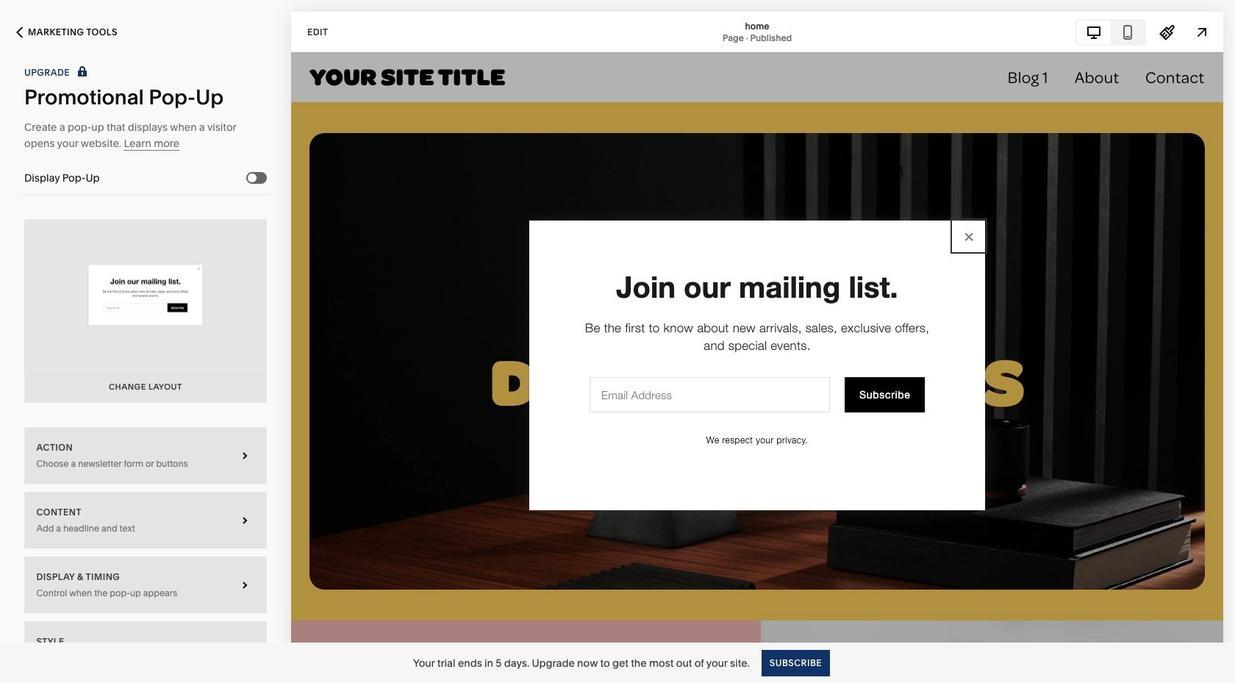 Task type: describe. For each thing, give the bounding box(es) containing it.
Display Pop-Up checkbox
[[248, 173, 257, 182]]

feature gate lock image
[[74, 65, 90, 81]]

site preview image
[[1194, 24, 1210, 40]]



Task type: vqa. For each thing, say whether or not it's contained in the screenshot.
'desktop' icon
yes



Task type: locate. For each thing, give the bounding box(es) containing it.
style image
[[1160, 24, 1176, 40]]

desktop image
[[1086, 24, 1102, 40]]

mobile image
[[1120, 24, 1136, 40]]

tab list
[[1077, 20, 1145, 44]]

overlay center card 01 image
[[24, 219, 267, 371]]



